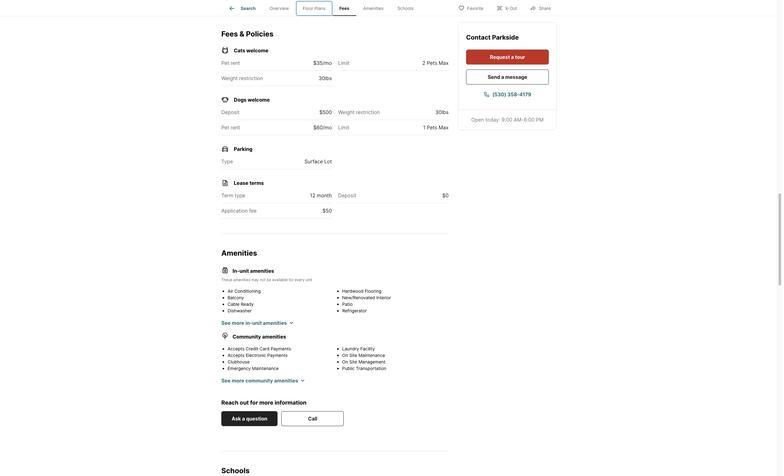 Task type: describe. For each thing, give the bounding box(es) containing it.
dishwasher
[[228, 308, 252, 314]]

rent for $35/mo
[[231, 60, 240, 66]]

dogs
[[234, 97, 247, 103]]

open
[[472, 117, 484, 123]]

x-out button
[[491, 1, 523, 14]]

parking
[[234, 146, 253, 152]]

1 vertical spatial schools
[[221, 467, 250, 476]]

pet rent for $35/mo
[[221, 60, 240, 66]]

358-
[[508, 92, 520, 98]]

transportation
[[356, 366, 387, 372]]

air conditioning balcony cable ready dishwasher garbage disposal
[[228, 289, 264, 320]]

(530)
[[493, 92, 507, 98]]

electronic
[[246, 353, 266, 358]]

max for 2 pets max
[[439, 60, 449, 66]]

floor plans
[[303, 6, 326, 11]]

message
[[505, 74, 527, 80]]

term type
[[221, 193, 245, 199]]

1 pets max
[[423, 125, 449, 131]]

see more in-unit amenities button
[[221, 320, 293, 327]]

1 vertical spatial weight restriction
[[338, 109, 380, 115]]

amenities down in-
[[233, 278, 250, 283]]

pets for 1
[[427, 125, 437, 131]]

$35/mo
[[314, 60, 332, 66]]

application fee
[[221, 208, 257, 214]]

search
[[241, 6, 256, 11]]

2
[[423, 60, 426, 66]]

1 horizontal spatial 30lbs
[[436, 109, 449, 115]]

out
[[240, 400, 249, 407]]

room
[[366, 373, 377, 378]]

open today: 9:00 am-6:00 pm
[[472, 117, 544, 123]]

tab list containing search
[[221, 0, 426, 16]]

conditioning
[[235, 289, 261, 294]]

see for see more community amenities
[[221, 378, 231, 384]]

1 horizontal spatial for
[[289, 278, 294, 283]]

laundry facility on site maintenance on site management public transportation recreation room
[[342, 347, 387, 378]]

(530) 358-4179
[[493, 92, 532, 98]]

call
[[308, 416, 317, 423]]

1
[[423, 125, 426, 131]]

1 on from the top
[[342, 353, 348, 358]]

tour
[[515, 54, 525, 60]]

amenities inside tab
[[363, 6, 384, 11]]

these
[[221, 278, 232, 283]]

be
[[267, 278, 271, 283]]

cable
[[228, 302, 240, 307]]

community
[[246, 378, 273, 384]]

surface
[[305, 159, 323, 165]]

search link
[[228, 5, 256, 12]]

new/renovated
[[342, 295, 375, 301]]

term
[[221, 193, 233, 199]]

0 horizontal spatial 30lbs
[[319, 75, 332, 81]]

today:
[[486, 117, 500, 123]]

a for request
[[511, 54, 514, 60]]

limit for 1 pets max
[[338, 125, 350, 131]]

clubhouse
[[228, 360, 250, 365]]

fees & policies
[[221, 30, 274, 38]]

balcony
[[228, 295, 244, 301]]

limit for 2 pets max
[[338, 60, 350, 66]]

in-
[[233, 268, 240, 274]]

air
[[228, 289, 233, 294]]

2 horizontal spatial unit
[[306, 278, 312, 283]]

send a message button
[[466, 70, 549, 85]]

schools tab
[[391, 1, 421, 16]]

application
[[221, 208, 248, 214]]

public
[[342, 366, 355, 372]]

floor
[[303, 6, 313, 11]]

cats
[[234, 47, 245, 54]]

contact parkside
[[466, 34, 519, 41]]

2 accepts from the top
[[228, 353, 245, 358]]

welcome for dogs welcome
[[248, 97, 270, 103]]

credit
[[246, 347, 258, 352]]

terms
[[250, 180, 264, 186]]

call button
[[282, 412, 344, 427]]

ask a question button
[[221, 412, 278, 427]]

flooring
[[365, 289, 382, 294]]

type
[[235, 193, 245, 199]]

parkside
[[492, 34, 519, 41]]

policies
[[246, 30, 274, 38]]

favorite
[[467, 5, 484, 11]]

facility
[[360, 347, 375, 352]]

ready
[[241, 302, 254, 307]]

pm
[[536, 117, 544, 123]]

amenities inside dropdown button
[[274, 378, 298, 384]]

laundry
[[342, 347, 359, 352]]

&
[[240, 30, 244, 38]]

lot
[[324, 159, 332, 165]]

information
[[275, 400, 307, 407]]

12 month
[[310, 193, 332, 199]]

2 on from the top
[[342, 360, 348, 365]]

4179
[[520, 92, 532, 98]]

hardwood flooring new/renovated interior patio refrigerator
[[342, 289, 391, 314]]

9:00
[[502, 117, 513, 123]]

0 vertical spatial weight
[[221, 75, 238, 81]]

fees for fees & policies
[[221, 30, 238, 38]]

dogs welcome
[[234, 97, 270, 103]]

reach
[[221, 400, 239, 407]]

reach out for more information
[[221, 400, 307, 407]]

pets for 2
[[427, 60, 437, 66]]

ask
[[232, 416, 241, 423]]

these amenities may not be available for every unit
[[221, 278, 312, 283]]

ask a question
[[232, 416, 267, 423]]

lease
[[234, 180, 248, 186]]

community
[[233, 334, 261, 340]]



Task type: vqa. For each thing, say whether or not it's contained in the screenshot.
1-
no



Task type: locate. For each thing, give the bounding box(es) containing it.
site up public
[[349, 360, 357, 365]]

see more community amenities button
[[221, 377, 305, 385]]

not
[[260, 278, 266, 283]]

more inside dropdown button
[[232, 320, 244, 327]]

2 rent from the top
[[231, 125, 240, 131]]

deposit for $500
[[221, 109, 240, 115]]

max for 1 pets max
[[439, 125, 449, 131]]

0 vertical spatial restriction
[[239, 75, 263, 81]]

unit
[[240, 268, 249, 274], [306, 278, 312, 283], [252, 320, 262, 327]]

6:00
[[524, 117, 535, 123]]

1 vertical spatial pet rent
[[221, 125, 240, 131]]

1 accepts from the top
[[228, 347, 245, 352]]

welcome right dogs
[[248, 97, 270, 103]]

1 vertical spatial 30lbs
[[436, 109, 449, 115]]

0 vertical spatial pet
[[221, 60, 229, 66]]

maintenance inside accepts credit card payments accepts electronic payments clubhouse emergency maintenance
[[252, 366, 279, 372]]

schools inside tab
[[397, 6, 414, 11]]

1 vertical spatial rent
[[231, 125, 240, 131]]

x-out
[[505, 5, 517, 11]]

see inside dropdown button
[[221, 320, 231, 327]]

1 vertical spatial for
[[250, 400, 258, 407]]

(530) 358-4179 link
[[466, 87, 549, 102]]

2 site from the top
[[349, 360, 357, 365]]

amenities up not
[[250, 268, 274, 274]]

pet rent for $60/mo
[[221, 125, 240, 131]]

see down emergency
[[221, 378, 231, 384]]

unit up the community amenities
[[252, 320, 262, 327]]

restriction
[[239, 75, 263, 81], [356, 109, 380, 115]]

0 horizontal spatial schools
[[221, 467, 250, 476]]

0 vertical spatial maintenance
[[359, 353, 385, 358]]

0 vertical spatial unit
[[240, 268, 249, 274]]

1 horizontal spatial weight restriction
[[338, 109, 380, 115]]

1 vertical spatial a
[[501, 74, 504, 80]]

a right ask
[[242, 416, 245, 423]]

management
[[359, 360, 386, 365]]

amenities tab
[[356, 1, 391, 16]]

2 max from the top
[[439, 125, 449, 131]]

1 vertical spatial weight
[[338, 109, 355, 115]]

1 vertical spatial site
[[349, 360, 357, 365]]

surface lot
[[305, 159, 332, 165]]

0 horizontal spatial amenities
[[221, 249, 257, 258]]

fees left &
[[221, 30, 238, 38]]

1 vertical spatial maintenance
[[252, 366, 279, 372]]

0 vertical spatial accepts
[[228, 347, 245, 352]]

1 horizontal spatial restriction
[[356, 109, 380, 115]]

0 vertical spatial pet rent
[[221, 60, 240, 66]]

weight right $500
[[338, 109, 355, 115]]

0 vertical spatial payments
[[271, 347, 291, 352]]

unit inside see more in-unit amenities dropdown button
[[252, 320, 262, 327]]

am-
[[514, 117, 524, 123]]

0 vertical spatial deposit
[[221, 109, 240, 115]]

2 vertical spatial unit
[[252, 320, 262, 327]]

accepts
[[228, 347, 245, 352], [228, 353, 245, 358]]

amenities right fees tab
[[363, 6, 384, 11]]

0 vertical spatial schools
[[397, 6, 414, 11]]

1 limit from the top
[[338, 60, 350, 66]]

1 horizontal spatial a
[[501, 74, 504, 80]]

1 max from the top
[[439, 60, 449, 66]]

for right out
[[250, 400, 258, 407]]

unit up conditioning
[[240, 268, 249, 274]]

deposit down dogs
[[221, 109, 240, 115]]

fees for fees
[[339, 6, 350, 11]]

1 rent from the top
[[231, 60, 240, 66]]

1 horizontal spatial amenities
[[363, 6, 384, 11]]

0 horizontal spatial fees
[[221, 30, 238, 38]]

1 see from the top
[[221, 320, 231, 327]]

0 vertical spatial for
[[289, 278, 294, 283]]

see
[[221, 320, 231, 327], [221, 378, 231, 384]]

a for send
[[501, 74, 504, 80]]

may
[[252, 278, 259, 283]]

weight up dogs
[[221, 75, 238, 81]]

on down laundry
[[342, 353, 348, 358]]

a right send
[[501, 74, 504, 80]]

a left tour
[[511, 54, 514, 60]]

accepts credit card payments accepts electronic payments clubhouse emergency maintenance
[[228, 347, 291, 372]]

0 vertical spatial limit
[[338, 60, 350, 66]]

card
[[260, 347, 270, 352]]

maintenance up management
[[359, 353, 385, 358]]

0 horizontal spatial for
[[250, 400, 258, 407]]

1 horizontal spatial weight
[[338, 109, 355, 115]]

on
[[342, 353, 348, 358], [342, 360, 348, 365]]

1 vertical spatial payments
[[267, 353, 288, 358]]

a for ask
[[242, 416, 245, 423]]

site down laundry
[[349, 353, 357, 358]]

out
[[510, 5, 517, 11]]

deposit
[[221, 109, 240, 115], [338, 193, 356, 199]]

1 horizontal spatial schools
[[397, 6, 414, 11]]

recreation
[[342, 373, 364, 378]]

fees inside tab
[[339, 6, 350, 11]]

$60/mo
[[313, 125, 332, 131]]

see for see more in-unit amenities
[[221, 320, 231, 327]]

1 vertical spatial more
[[232, 378, 244, 384]]

fees tab
[[333, 1, 356, 16]]

$50
[[323, 208, 332, 214]]

0 vertical spatial see
[[221, 320, 231, 327]]

2 horizontal spatial a
[[511, 54, 514, 60]]

share button
[[525, 1, 556, 14]]

a inside request a tour button
[[511, 54, 514, 60]]

a
[[511, 54, 514, 60], [501, 74, 504, 80], [242, 416, 245, 423]]

0 horizontal spatial unit
[[240, 268, 249, 274]]

pet
[[221, 60, 229, 66], [221, 125, 229, 131]]

0 vertical spatial max
[[439, 60, 449, 66]]

1 horizontal spatial unit
[[252, 320, 262, 327]]

0 horizontal spatial maintenance
[[252, 366, 279, 372]]

floor plans tab
[[296, 1, 333, 16]]

request
[[490, 54, 510, 60]]

1 pet from the top
[[221, 60, 229, 66]]

1 horizontal spatial deposit
[[338, 193, 356, 199]]

2 pets from the top
[[427, 125, 437, 131]]

0 vertical spatial more
[[232, 320, 244, 327]]

overview
[[270, 6, 289, 11]]

2 pet from the top
[[221, 125, 229, 131]]

1 horizontal spatial fees
[[339, 6, 350, 11]]

1 vertical spatial deposit
[[338, 193, 356, 199]]

favorite button
[[453, 1, 489, 14]]

see down dishwasher
[[221, 320, 231, 327]]

0 vertical spatial site
[[349, 353, 357, 358]]

amenities inside dropdown button
[[263, 320, 287, 327]]

$500
[[320, 109, 332, 115]]

pet rent up the parking
[[221, 125, 240, 131]]

1 vertical spatial unit
[[306, 278, 312, 283]]

rent down cats
[[231, 60, 240, 66]]

0 vertical spatial weight restriction
[[221, 75, 263, 81]]

pets right 2
[[427, 60, 437, 66]]

1 vertical spatial restriction
[[356, 109, 380, 115]]

0 vertical spatial amenities
[[363, 6, 384, 11]]

2 vertical spatial more
[[259, 400, 273, 407]]

more up question
[[259, 400, 273, 407]]

lease terms
[[234, 180, 264, 186]]

payments right card
[[271, 347, 291, 352]]

30lbs down $35/mo
[[319, 75, 332, 81]]

question
[[246, 416, 267, 423]]

1 horizontal spatial maintenance
[[359, 353, 385, 358]]

30lbs
[[319, 75, 332, 81], [436, 109, 449, 115]]

send
[[488, 74, 500, 80]]

0 vertical spatial pets
[[427, 60, 437, 66]]

a inside ask a question button
[[242, 416, 245, 423]]

limit right $60/mo
[[338, 125, 350, 131]]

max right 2
[[439, 60, 449, 66]]

1 vertical spatial fees
[[221, 30, 238, 38]]

30lbs up '1 pets max'
[[436, 109, 449, 115]]

see inside dropdown button
[[221, 378, 231, 384]]

available
[[272, 278, 288, 283]]

0 horizontal spatial weight restriction
[[221, 75, 263, 81]]

1 vertical spatial pets
[[427, 125, 437, 131]]

rent up the parking
[[231, 125, 240, 131]]

0 vertical spatial 30lbs
[[319, 75, 332, 81]]

1 vertical spatial accepts
[[228, 353, 245, 358]]

0 horizontal spatial weight
[[221, 75, 238, 81]]

more for in-
[[232, 320, 244, 327]]

plans
[[315, 6, 326, 11]]

2 pets max
[[423, 60, 449, 66]]

1 pets from the top
[[427, 60, 437, 66]]

2 vertical spatial a
[[242, 416, 245, 423]]

for left every
[[289, 278, 294, 283]]

deposit right month
[[338, 193, 356, 199]]

1 vertical spatial see
[[221, 378, 231, 384]]

community amenities
[[233, 334, 286, 340]]

amenities up information
[[274, 378, 298, 384]]

amenities up the community amenities
[[263, 320, 287, 327]]

fee
[[249, 208, 257, 214]]

month
[[317, 193, 332, 199]]

tab list
[[221, 0, 426, 16]]

welcome down policies
[[246, 47, 269, 54]]

0 vertical spatial on
[[342, 353, 348, 358]]

rent
[[231, 60, 240, 66], [231, 125, 240, 131]]

2 pet rent from the top
[[221, 125, 240, 131]]

pet rent down cats
[[221, 60, 240, 66]]

more left in-
[[232, 320, 244, 327]]

amenities up in-
[[221, 249, 257, 258]]

request a tour button
[[466, 50, 549, 65]]

maintenance inside laundry facility on site maintenance on site management public transportation recreation room
[[359, 353, 385, 358]]

deposit for $0
[[338, 193, 356, 199]]

max right 1
[[439, 125, 449, 131]]

12
[[310, 193, 316, 199]]

0 horizontal spatial deposit
[[221, 109, 240, 115]]

pet for $35/mo
[[221, 60, 229, 66]]

see more in-unit amenities
[[221, 320, 287, 327]]

$0
[[443, 193, 449, 199]]

1 pet rent from the top
[[221, 60, 240, 66]]

1 vertical spatial max
[[439, 125, 449, 131]]

max
[[439, 60, 449, 66], [439, 125, 449, 131]]

payments
[[271, 347, 291, 352], [267, 353, 288, 358]]

emergency
[[228, 366, 251, 372]]

maintenance up the see more community amenities dropdown button
[[252, 366, 279, 372]]

every
[[295, 278, 305, 283]]

0 vertical spatial fees
[[339, 6, 350, 11]]

pet for $60/mo
[[221, 125, 229, 131]]

welcome
[[246, 47, 269, 54], [248, 97, 270, 103]]

more for community
[[232, 378, 244, 384]]

a inside send a message button
[[501, 74, 504, 80]]

1 vertical spatial amenities
[[221, 249, 257, 258]]

1 vertical spatial welcome
[[248, 97, 270, 103]]

site
[[349, 353, 357, 358], [349, 360, 357, 365]]

cats welcome
[[234, 47, 269, 54]]

2 limit from the top
[[338, 125, 350, 131]]

unit right every
[[306, 278, 312, 283]]

0 vertical spatial rent
[[231, 60, 240, 66]]

0 horizontal spatial a
[[242, 416, 245, 423]]

rent for $60/mo
[[231, 125, 240, 131]]

limit right $35/mo
[[338, 60, 350, 66]]

0 vertical spatial a
[[511, 54, 514, 60]]

see more community amenities
[[221, 378, 298, 384]]

fees right the plans
[[339, 6, 350, 11]]

hardwood
[[342, 289, 364, 294]]

payments down card
[[267, 353, 288, 358]]

1 site from the top
[[349, 353, 357, 358]]

1 vertical spatial on
[[342, 360, 348, 365]]

amenities
[[250, 268, 274, 274], [233, 278, 250, 283], [263, 320, 287, 327], [262, 334, 286, 340], [274, 378, 298, 384]]

more inside dropdown button
[[232, 378, 244, 384]]

pets right 1
[[427, 125, 437, 131]]

0 horizontal spatial restriction
[[239, 75, 263, 81]]

garbage
[[228, 315, 245, 320]]

2 see from the top
[[221, 378, 231, 384]]

interior
[[377, 295, 391, 301]]

request a tour
[[490, 54, 525, 60]]

more down emergency
[[232, 378, 244, 384]]

on up public
[[342, 360, 348, 365]]

0 vertical spatial welcome
[[246, 47, 269, 54]]

type
[[221, 159, 233, 165]]

refrigerator
[[342, 308, 367, 314]]

welcome for cats welcome
[[246, 47, 269, 54]]

1 vertical spatial pet
[[221, 125, 229, 131]]

amenities up card
[[262, 334, 286, 340]]

in-unit amenities
[[233, 268, 274, 274]]

overview tab
[[263, 1, 296, 16]]

1 vertical spatial limit
[[338, 125, 350, 131]]



